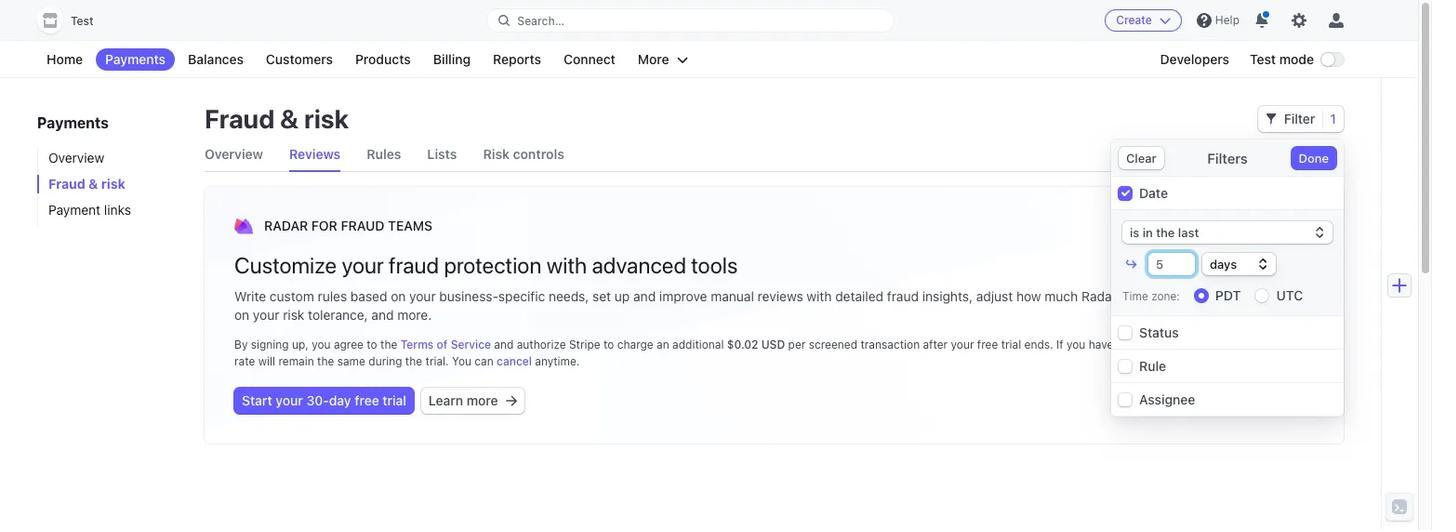 Task type: locate. For each thing, give the bounding box(es) containing it.
insights,
[[922, 288, 973, 304]]

1 vertical spatial and
[[371, 307, 394, 323]]

payments link
[[96, 48, 175, 71]]

the
[[380, 338, 397, 352], [317, 354, 334, 368], [405, 354, 422, 368]]

based up tolerance,
[[351, 288, 387, 304]]

with
[[547, 252, 587, 278], [807, 288, 832, 304]]

0 vertical spatial free
[[977, 338, 998, 352]]

& up payment links on the top of the page
[[89, 176, 98, 192]]

free down adjust
[[977, 338, 998, 352]]

1 vertical spatial with
[[807, 288, 832, 304]]

2 horizontal spatial fraud
[[341, 218, 385, 233]]

trial left ends.
[[1001, 338, 1021, 352]]

0 horizontal spatial you
[[312, 338, 331, 352]]

you right if
[[1067, 338, 1086, 352]]

with right reviews
[[807, 288, 832, 304]]

payments right home
[[105, 51, 166, 67]]

terms of service link
[[401, 338, 491, 352]]

custom
[[270, 288, 314, 304], [1117, 338, 1155, 352]]

fraud & risk up 'reviews'
[[205, 103, 349, 134]]

0 horizontal spatial with
[[547, 252, 587, 278]]

free inside button
[[355, 392, 379, 408]]

risk controls
[[483, 146, 564, 162]]

write custom rules based on your business-specific needs, set up and improve manual reviews with detailed fraud insights, adjust how much radar blocks based on your risk tolerance, and more.
[[234, 288, 1200, 323]]

have
[[1089, 338, 1113, 352]]

2 vertical spatial radar
[[1269, 338, 1299, 352]]

1 horizontal spatial based
[[1163, 288, 1200, 304]]

customers link
[[257, 48, 342, 71]]

overview link left reviews link on the top left
[[205, 138, 263, 171]]

&
[[280, 103, 299, 134], [89, 176, 98, 192]]

& up 'reviews'
[[280, 103, 299, 134]]

1 vertical spatial fraud & risk
[[48, 176, 125, 192]]

1 vertical spatial &
[[89, 176, 98, 192]]

your right after
[[951, 338, 974, 352]]

you right up,
[[312, 338, 331, 352]]

fraud down teams at top
[[389, 252, 439, 278]]

test left mode
[[1250, 51, 1276, 67]]

2 vertical spatial fraud
[[341, 218, 385, 233]]

controls
[[513, 146, 564, 162]]

and right up
[[633, 288, 656, 304]]

1 horizontal spatial overview link
[[205, 138, 263, 171]]

same
[[337, 354, 365, 368]]

search…
[[517, 13, 564, 27]]

to right stripe
[[604, 338, 614, 352]]

1 based from the left
[[351, 288, 387, 304]]

1 horizontal spatial the
[[380, 338, 397, 352]]

0 horizontal spatial radar
[[264, 218, 308, 233]]

0 horizontal spatial fraud
[[389, 252, 439, 278]]

based
[[351, 288, 387, 304], [1163, 288, 1200, 304]]

1 horizontal spatial you
[[1067, 338, 1086, 352]]

payments down home link
[[37, 114, 109, 131]]

on down write
[[234, 307, 249, 323]]

trial.
[[425, 354, 449, 368]]

fraud
[[205, 103, 275, 134], [48, 176, 85, 192], [341, 218, 385, 233]]

additional
[[672, 338, 724, 352]]

1 horizontal spatial fraud
[[205, 103, 275, 134]]

0 vertical spatial with
[[547, 252, 587, 278]]

help
[[1215, 13, 1240, 27]]

1 horizontal spatial free
[[977, 338, 998, 352]]

billing
[[433, 51, 471, 67]]

more button
[[629, 48, 697, 71]]

overview
[[205, 146, 263, 162], [48, 150, 104, 166]]

your down write
[[253, 307, 279, 323]]

2 horizontal spatial radar
[[1269, 338, 1299, 352]]

payment links
[[48, 202, 131, 218]]

2 vertical spatial risk
[[283, 307, 304, 323]]

create
[[1116, 13, 1152, 27]]

zone:
[[1151, 289, 1180, 303]]

0 vertical spatial payments
[[105, 51, 166, 67]]

1 horizontal spatial radar
[[1082, 288, 1117, 304]]

1 vertical spatial custom
[[1117, 338, 1155, 352]]

overview link
[[205, 138, 263, 171], [37, 149, 186, 167]]

2 to from the left
[[604, 338, 614, 352]]

Search… search field
[[488, 9, 893, 32]]

you
[[452, 354, 471, 368]]

risk controls link
[[483, 138, 564, 171]]

0 horizontal spatial overview link
[[37, 149, 186, 167]]

fraud & risk
[[205, 103, 349, 134], [48, 176, 125, 192]]

2 vertical spatial and
[[494, 338, 514, 352]]

help button
[[1189, 6, 1247, 35]]

radar inside write custom rules based on your business-specific needs, set up and improve manual reviews with detailed fraud insights, adjust how much radar blocks based on your risk tolerance, and more.
[[1082, 288, 1117, 304]]

0 vertical spatial and
[[633, 288, 656, 304]]

with up needs,
[[547, 252, 587, 278]]

0 horizontal spatial trial
[[383, 392, 406, 408]]

0 vertical spatial trial
[[1001, 338, 1021, 352]]

1 to from the left
[[367, 338, 377, 352]]

custom down the 'customize'
[[270, 288, 314, 304]]

0 horizontal spatial test
[[71, 14, 94, 28]]

risk inside write custom rules based on your business-specific needs, set up and improve manual reviews with detailed fraud insights, adjust how much radar blocks based on your risk tolerance, and more.
[[283, 307, 304, 323]]

1 horizontal spatial fraud & risk
[[205, 103, 349, 134]]

free right day
[[355, 392, 379, 408]]

fraud up payment
[[48, 176, 85, 192]]

customize
[[234, 252, 337, 278]]

with inside write custom rules based on your business-specific needs, set up and improve manual reviews with detailed fraud insights, adjust how much radar blocks based on your risk tolerance, and more.
[[807, 288, 832, 304]]

the down terms
[[405, 354, 422, 368]]

fraud & risk up payment links on the top of the page
[[48, 176, 125, 192]]

tab list
[[205, 138, 1344, 172]]

custom inside write custom rules based on your business-specific needs, set up and improve manual reviews with detailed fraud insights, adjust how much radar blocks based on your risk tolerance, and more.
[[270, 288, 314, 304]]

payment links link
[[37, 201, 186, 219]]

payments
[[105, 51, 166, 67], [37, 114, 109, 131]]

Search… text field
[[488, 9, 893, 32]]

0 vertical spatial test
[[71, 14, 94, 28]]

risk up up,
[[283, 307, 304, 323]]

custom up rule at the bottom right of the page
[[1117, 338, 1155, 352]]

0 vertical spatial fraud
[[389, 252, 439, 278]]

overview left 'reviews'
[[205, 146, 263, 162]]

an
[[657, 338, 669, 352]]

1 horizontal spatial to
[[604, 338, 614, 352]]

test up home
[[71, 14, 94, 28]]

screened
[[809, 338, 858, 352]]

radar left time
[[1082, 288, 1117, 304]]

developers link
[[1151, 48, 1239, 71]]

set
[[593, 288, 611, 304]]

2 based from the left
[[1163, 288, 1200, 304]]

risk
[[304, 103, 349, 134], [101, 176, 125, 192], [283, 307, 304, 323]]

0 horizontal spatial to
[[367, 338, 377, 352]]

to up the during
[[367, 338, 377, 352]]

1 you from the left
[[312, 338, 331, 352]]

on up more.
[[391, 288, 406, 304]]

2 you from the left
[[1067, 338, 1086, 352]]

the up the during
[[380, 338, 397, 352]]

based right blocks
[[1163, 288, 1200, 304]]

terms
[[401, 338, 434, 352]]

1 horizontal spatial test
[[1250, 51, 1276, 67]]

tab list containing overview
[[205, 138, 1344, 172]]

1 vertical spatial free
[[355, 392, 379, 408]]

1 horizontal spatial custom
[[1117, 338, 1155, 352]]

1 vertical spatial test
[[1250, 51, 1276, 67]]

1 horizontal spatial and
[[494, 338, 514, 352]]

reviews link
[[289, 138, 341, 171]]

0 horizontal spatial based
[[351, 288, 387, 304]]

reviews
[[758, 288, 803, 304]]

to
[[367, 338, 377, 352], [604, 338, 614, 352]]

overview for reviews
[[205, 146, 263, 162]]

and left more.
[[371, 307, 394, 323]]

1 vertical spatial trial
[[383, 392, 406, 408]]

0 horizontal spatial and
[[371, 307, 394, 323]]

overview up fraud & risk link
[[48, 150, 104, 166]]

assignee
[[1139, 392, 1195, 407]]

during
[[369, 354, 402, 368]]

1 vertical spatial risk
[[101, 176, 125, 192]]

radar right current
[[1269, 338, 1299, 352]]

0 vertical spatial fraud & risk
[[205, 103, 349, 134]]

your inside button
[[276, 392, 303, 408]]

you
[[312, 338, 331, 352], [1067, 338, 1086, 352]]

0 vertical spatial custom
[[270, 288, 314, 304]]

fraud
[[389, 252, 439, 278], [887, 288, 919, 304]]

1 horizontal spatial &
[[280, 103, 299, 134]]

after
[[923, 338, 948, 352]]

ends.
[[1024, 338, 1053, 352]]

None number field
[[1149, 253, 1195, 275]]

service
[[451, 338, 491, 352]]

risk up links
[[101, 176, 125, 192]]

reports link
[[484, 48, 551, 71]]

0 horizontal spatial custom
[[270, 288, 314, 304]]

0 horizontal spatial on
[[234, 307, 249, 323]]

if
[[1057, 338, 1064, 352]]

radar left for
[[264, 218, 308, 233]]

balances
[[188, 51, 244, 67]]

0 horizontal spatial overview
[[48, 150, 104, 166]]

fraud right for
[[341, 218, 385, 233]]

test mode
[[1250, 51, 1314, 67]]

1 horizontal spatial on
[[391, 288, 406, 304]]

0 horizontal spatial fraud & risk
[[48, 176, 125, 192]]

fraud right detailed
[[887, 288, 919, 304]]

payments inside 'link'
[[105, 51, 166, 67]]

the left same
[[317, 354, 334, 368]]

1 horizontal spatial fraud
[[887, 288, 919, 304]]

and
[[633, 288, 656, 304], [371, 307, 394, 323], [494, 338, 514, 352]]

risk up 'reviews'
[[304, 103, 349, 134]]

0 horizontal spatial free
[[355, 392, 379, 408]]

0 vertical spatial fraud
[[205, 103, 275, 134]]

your left current
[[1201, 338, 1224, 352]]

1 horizontal spatial trial
[[1001, 338, 1021, 352]]

per
[[788, 338, 806, 352]]

test inside button
[[71, 14, 94, 28]]

balances link
[[179, 48, 253, 71]]

1 vertical spatial fraud
[[887, 288, 919, 304]]

1 vertical spatial radar
[[1082, 288, 1117, 304]]

payment
[[48, 202, 100, 218]]

and up cancel
[[494, 338, 514, 352]]

rate
[[234, 354, 255, 368]]

fraud down balances 'link'
[[205, 103, 275, 134]]

1 horizontal spatial overview
[[205, 146, 263, 162]]

0 horizontal spatial fraud
[[48, 176, 85, 192]]

more
[[467, 392, 498, 408]]

trial down the during
[[383, 392, 406, 408]]

your left the 30-
[[276, 392, 303, 408]]

0 horizontal spatial &
[[89, 176, 98, 192]]

1 horizontal spatial with
[[807, 288, 832, 304]]

overview link up fraud & risk link
[[37, 149, 186, 167]]



Task type: describe. For each thing, give the bounding box(es) containing it.
time
[[1122, 289, 1148, 303]]

svg image
[[506, 395, 517, 406]]

tolerance,
[[308, 307, 368, 323]]

trial inside button
[[383, 392, 406, 408]]

2 horizontal spatial the
[[405, 354, 422, 368]]

cancel anytime.
[[497, 354, 580, 368]]

overview link for reviews
[[205, 138, 263, 171]]

current
[[1227, 338, 1266, 352]]

lists
[[427, 146, 457, 162]]

products
[[355, 51, 411, 67]]

adjust
[[976, 288, 1013, 304]]

reviews
[[289, 146, 341, 162]]

0 vertical spatial radar
[[264, 218, 308, 233]]

day
[[329, 392, 351, 408]]

much
[[1045, 288, 1078, 304]]

of
[[437, 338, 448, 352]]

done
[[1299, 151, 1329, 166]]

by signing up, you agree to the terms of service and authorize stripe to charge an additional $0.02 usd
[[234, 338, 785, 352]]

detailed
[[835, 288, 884, 304]]

manual
[[711, 288, 754, 304]]

1 vertical spatial on
[[234, 307, 249, 323]]

agree
[[334, 338, 364, 352]]

rules
[[318, 288, 347, 304]]

advanced
[[592, 252, 686, 278]]

fraud & risk link
[[37, 175, 186, 193]]

time zone:
[[1122, 289, 1180, 303]]

test for test
[[71, 14, 94, 28]]

1
[[1330, 111, 1336, 126]]

svg image
[[1265, 114, 1277, 125]]

test button
[[37, 7, 112, 33]]

start your 30-day free trial button
[[234, 388, 414, 414]]

your up more.
[[409, 288, 436, 304]]

radar inside per screened transaction after your free trial ends. if you have custom pricing, your current radar rate will remain the same during the trial. you can
[[1269, 338, 1299, 352]]

rules link
[[367, 138, 401, 171]]

anytime.
[[535, 354, 580, 368]]

utc
[[1276, 287, 1303, 303]]

business-
[[439, 288, 498, 304]]

pricing,
[[1159, 338, 1198, 352]]

authorize
[[517, 338, 566, 352]]

clear button
[[1119, 147, 1164, 169]]

home
[[46, 51, 83, 67]]

cancel
[[497, 354, 532, 368]]

how
[[1016, 288, 1041, 304]]

1 vertical spatial payments
[[37, 114, 109, 131]]

home link
[[37, 48, 92, 71]]

write
[[234, 288, 266, 304]]

teams
[[388, 218, 433, 233]]

custom inside per screened transaction after your free trial ends. if you have custom pricing, your current radar rate will remain the same during the trial. you can
[[1117, 338, 1155, 352]]

links
[[104, 202, 131, 218]]

needs,
[[549, 288, 589, 304]]

can
[[475, 354, 494, 368]]

by
[[234, 338, 248, 352]]

0 vertical spatial risk
[[304, 103, 349, 134]]

filters
[[1208, 150, 1248, 166]]

radar for fraud teams
[[264, 218, 433, 233]]

signing
[[251, 338, 289, 352]]

connect
[[564, 51, 616, 67]]

charge
[[617, 338, 654, 352]]

customers
[[266, 51, 333, 67]]

free inside per screened transaction after your free trial ends. if you have custom pricing, your current radar rate will remain the same during the trial. you can
[[977, 338, 998, 352]]

2 horizontal spatial and
[[633, 288, 656, 304]]

0 vertical spatial on
[[391, 288, 406, 304]]

lists link
[[427, 138, 457, 171]]

tools
[[691, 252, 738, 278]]

date
[[1139, 185, 1168, 201]]

fraud inside write custom rules based on your business-specific needs, set up and improve manual reviews with detailed fraud insights, adjust how much radar blocks based on your risk tolerance, and more.
[[887, 288, 919, 304]]

0 vertical spatial &
[[280, 103, 299, 134]]

learn
[[429, 392, 463, 408]]

overview for fraud & risk
[[48, 150, 104, 166]]

rules
[[367, 146, 401, 162]]

billing link
[[424, 48, 480, 71]]

products link
[[346, 48, 420, 71]]

more
[[638, 51, 669, 67]]

learn more link
[[421, 388, 524, 414]]

protection
[[444, 252, 542, 278]]

test for test mode
[[1250, 51, 1276, 67]]

cancel link
[[497, 354, 532, 368]]

done button
[[1291, 147, 1336, 169]]

mode
[[1279, 51, 1314, 67]]

risk
[[483, 146, 510, 162]]

connect link
[[554, 48, 625, 71]]

1 vertical spatial fraud
[[48, 176, 85, 192]]

more.
[[397, 307, 432, 323]]

your down the radar for fraud teams
[[342, 252, 384, 278]]

will
[[258, 354, 275, 368]]

create button
[[1105, 9, 1182, 32]]

start your 30-day free trial
[[242, 392, 406, 408]]

up
[[615, 288, 630, 304]]

usd
[[761, 338, 785, 352]]

specific
[[498, 288, 545, 304]]

learn more
[[429, 392, 498, 408]]

clear
[[1126, 151, 1157, 166]]

0 horizontal spatial the
[[317, 354, 334, 368]]

start
[[242, 392, 272, 408]]

pdt
[[1215, 287, 1241, 303]]

overview link for fraud & risk
[[37, 149, 186, 167]]

trial inside per screened transaction after your free trial ends. if you have custom pricing, your current radar rate will remain the same during the trial. you can
[[1001, 338, 1021, 352]]

reports
[[493, 51, 541, 67]]

customize your fraud protection with advanced tools
[[234, 252, 738, 278]]

you inside per screened transaction after your free trial ends. if you have custom pricing, your current radar rate will remain the same during the trial. you can
[[1067, 338, 1086, 352]]

risk inside fraud & risk link
[[101, 176, 125, 192]]

improve
[[659, 288, 707, 304]]



Task type: vqa. For each thing, say whether or not it's contained in the screenshot.
topmost with
yes



